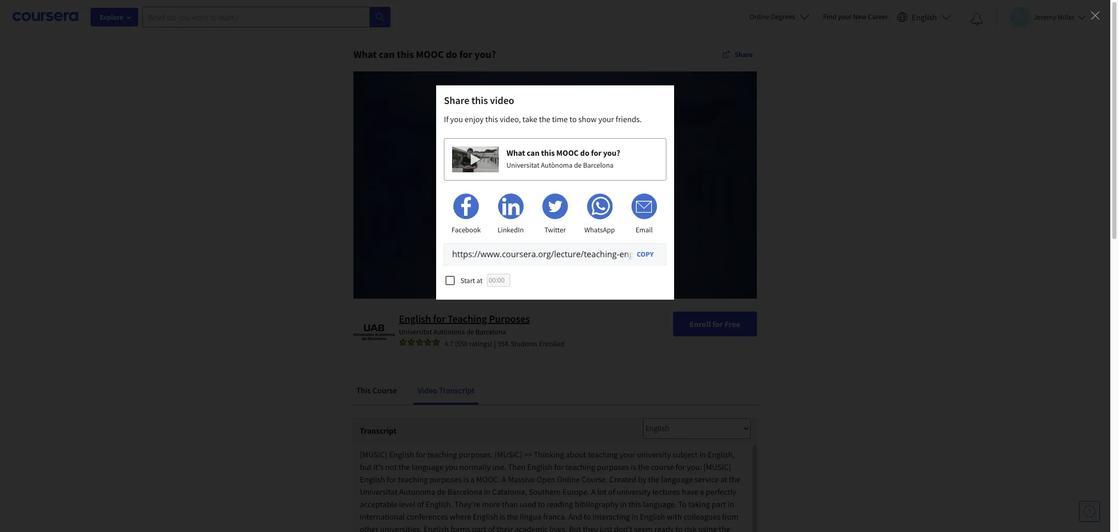 Task type: describe. For each thing, give the bounding box(es) containing it.
southern
[[529, 487, 561, 497]]

enrolled
[[539, 339, 565, 348]]

course
[[651, 462, 674, 472]]

do for what can this mooc do for you?
[[446, 48, 458, 61]]

find your new career
[[824, 12, 889, 21]]

share with email image
[[632, 194, 658, 220]]

video
[[490, 94, 515, 107]]

take
[[523, 114, 538, 124]]

can for what can this mooc do for you?
[[379, 48, 395, 61]]

course
[[373, 385, 397, 395]]

enroll for free button
[[673, 312, 757, 336]]

1 horizontal spatial of
[[488, 524, 495, 532]]

other
[[360, 524, 379, 532]]

it's
[[374, 462, 384, 472]]

twitter
[[545, 225, 566, 235]]

0 vertical spatial your
[[838, 12, 852, 21]]

in up seem
[[632, 511, 639, 522]]

at inside [music]  english for teaching purposes.  [music]  >> thinking about teaching your university subject in english, but  it's not the language you normally use.  then english for teaching purposes is the course for you.  [music] english for teaching purposes is a mooc.  a massive open online course.  created by the language service at the universitat autonoma de barcelona  in catalonia, southern europe.  a lot of university lectures have a perfectly acceptable level of english.  they're more than used to reading bibliography in this language.  to taking part in international conferences  where english is the lingua franca.  and to interacting in english with colleagues from other universities.  english forms part of their academic lives.  but they just don't seem ready to risk usi
[[721, 474, 728, 484]]

teaching up autonoma
[[398, 474, 428, 484]]

what for what can this mooc do for you? universitat autònoma de barcelona
[[507, 148, 526, 158]]

just
[[600, 524, 613, 532]]

full screen modal dialog
[[0, 0, 1111, 532]]

lives.
[[550, 524, 568, 532]]

english for teaching purposes link
[[399, 312, 530, 325]]

filled star image
[[416, 338, 424, 346]]

0 vertical spatial a
[[471, 474, 475, 484]]

de inside english for teaching purposes universitat autònoma de barcelona
[[467, 327, 474, 336]]

course details tabs tab list
[[352, 378, 759, 405]]

1 vertical spatial transcript
[[360, 425, 397, 436]]

english inside english for teaching purposes universitat autònoma de barcelona
[[399, 312, 431, 325]]

ready
[[655, 524, 674, 532]]

share with whatsapp image
[[587, 194, 613, 220]]

find your new career link
[[819, 10, 894, 23]]

and
[[569, 511, 582, 522]]

whatsapp
[[585, 225, 615, 235]]

you.
[[687, 462, 702, 472]]

used
[[520, 499, 537, 509]]

where
[[450, 511, 472, 522]]

you? for what can this mooc do for you? universitat autònoma de barcelona
[[604, 148, 621, 158]]

0 vertical spatial part
[[712, 499, 726, 509]]

4.7 (550 ratings) | 95k students enrolled
[[445, 338, 565, 349]]

0 vertical spatial purposes
[[597, 462, 629, 472]]

in down mooc.
[[484, 487, 491, 497]]

you inside the full screen modal dialog
[[450, 114, 463, 124]]

1 vertical spatial of
[[417, 499, 424, 509]]

forms
[[451, 524, 471, 532]]

language.
[[643, 499, 677, 509]]

teaching left purposes.
[[428, 449, 457, 460]]

with
[[667, 511, 682, 522]]

1 horizontal spatial language
[[662, 474, 693, 484]]

universitat autònoma de barcelona image
[[354, 312, 395, 353]]

for down subject
[[676, 462, 686, 472]]

what can this mooc do for you? preview image
[[452, 147, 499, 172]]

lectures
[[653, 487, 680, 497]]

ratings)
[[470, 339, 493, 348]]

lot
[[598, 487, 607, 497]]

barcelona inside english for teaching purposes universitat autònoma de barcelona
[[476, 327, 506, 336]]

de inside what can this mooc do for you? universitat autònoma de barcelona
[[574, 160, 582, 170]]

have
[[682, 487, 699, 497]]

(550
[[455, 339, 468, 348]]

the right by
[[648, 474, 660, 484]]

international
[[360, 511, 405, 522]]

for inside english for teaching purposes universitat autònoma de barcelona
[[433, 312, 446, 325]]

half-filled star image
[[432, 338, 441, 346]]

course.
[[582, 474, 608, 484]]

normally
[[460, 462, 491, 472]]

to
[[679, 499, 687, 509]]

purposes.
[[459, 449, 493, 460]]

universitat inside [music]  english for teaching purposes.  [music]  >> thinking about teaching your university subject in english, but  it's not the language you normally use.  then english for teaching purposes is the course for you.  [music] english for teaching purposes is a mooc.  a massive open online course.  created by the language service at the universitat autonoma de barcelona  in catalonia, southern europe.  a lot of university lectures have a perfectly acceptable level of english.  they're more than used to reading bibliography in this language.  to taking part in international conferences  where english is the lingua franca.  and to interacting in english with colleagues from other universities.  english forms part of their academic lives.  but they just don't seem ready to risk usi
[[360, 487, 398, 497]]

english down conferences on the left bottom of the page
[[424, 524, 449, 532]]

show
[[579, 114, 597, 124]]

share with linkedin image
[[498, 194, 524, 220]]

what can this mooc do for you?
[[354, 48, 496, 61]]

autònoma inside english for teaching purposes universitat autònoma de barcelona
[[434, 327, 465, 336]]

[music]  english for teaching purposes.  [music]  >> thinking about teaching your university subject in english, but  it's not the language you normally use.  then english for teaching purposes is the course for you.  [music] english for teaching purposes is a mooc.  a massive open online course.  created by the language service at the universitat autonoma de barcelona  in catalonia, southern europe.  a lot of university lectures have a perfectly acceptable level of english.  they're more than used to reading bibliography in this language.  to taking part in international conferences  where english is the lingua franca.  and to interacting in english with colleagues from other universities.  english forms part of their academic lives.  but they just don't seem ready to risk usi
[[360, 449, 742, 532]]

this course button
[[352, 378, 401, 403]]

autònoma inside what can this mooc do for you? universitat autònoma de barcelona
[[541, 160, 573, 170]]

for inside what can this mooc do for you? universitat autònoma de barcelona
[[591, 148, 602, 158]]

by
[[638, 474, 647, 484]]

share with twitter image
[[543, 194, 568, 220]]

use.
[[493, 462, 507, 472]]

english down it's
[[360, 474, 385, 484]]

catalonia,
[[492, 487, 527, 497]]

in up you.
[[700, 449, 706, 460]]

free
[[725, 319, 741, 329]]

they
[[583, 524, 599, 532]]

lingua
[[520, 511, 542, 522]]

1 horizontal spatial a
[[700, 487, 705, 497]]

but
[[569, 524, 582, 532]]

career
[[869, 12, 889, 21]]

teaching down about
[[566, 462, 596, 472]]

>>
[[524, 449, 532, 460]]

your for friends.
[[599, 114, 614, 124]]

0 horizontal spatial part
[[472, 524, 487, 532]]

2 horizontal spatial of
[[609, 487, 616, 497]]

seem
[[635, 524, 653, 532]]

share this video
[[444, 94, 515, 107]]

universitat autònoma de barcelona link
[[399, 327, 506, 336]]

acceptable
[[360, 499, 398, 509]]

do for what can this mooc do for you? universitat autònoma de barcelona
[[581, 148, 590, 158]]

show notifications image
[[971, 13, 984, 25]]

enjoy
[[465, 114, 484, 124]]

1 vertical spatial is
[[464, 474, 469, 484]]

enroll
[[690, 319, 711, 329]]

transcript inside button
[[439, 385, 475, 395]]

universitat inside english for teaching purposes universitat autònoma de barcelona
[[399, 327, 432, 336]]

what for what can this mooc do for you?
[[354, 48, 377, 61]]

start
[[461, 276, 475, 285]]

created
[[610, 474, 637, 484]]

from
[[723, 511, 739, 522]]

bibliography
[[575, 499, 619, 509]]

email
[[636, 225, 653, 235]]

your for university
[[620, 449, 636, 460]]

conferences
[[407, 511, 448, 522]]

don't
[[614, 524, 633, 532]]

what can this mooc do for you? universitat autònoma de barcelona
[[507, 148, 621, 170]]

their
[[497, 524, 513, 532]]

4.7
[[445, 339, 454, 348]]

this inside what can this mooc do for you? universitat autònoma de barcelona
[[541, 148, 555, 158]]



Task type: locate. For each thing, give the bounding box(es) containing it.
0 vertical spatial what
[[354, 48, 377, 61]]

you left normally
[[445, 462, 458, 472]]

1 vertical spatial your
[[599, 114, 614, 124]]

the up perfectly
[[729, 474, 741, 484]]

can
[[379, 48, 395, 61], [527, 148, 540, 158]]

if you enjoy this video, take the time to show your friends.
[[444, 114, 642, 124]]

in up the interacting
[[621, 499, 627, 509]]

find
[[824, 12, 837, 21]]

de down teaching
[[467, 327, 474, 336]]

de up english.
[[437, 487, 446, 497]]

1 vertical spatial purposes
[[430, 474, 462, 484]]

0 horizontal spatial a
[[471, 474, 475, 484]]

0 vertical spatial is
[[631, 462, 637, 472]]

english down the more
[[473, 511, 498, 522]]

mooc for what can this mooc do for you? universitat autònoma de barcelona
[[557, 148, 579, 158]]

0 horizontal spatial is
[[464, 474, 469, 484]]

[music] down english,
[[704, 462, 732, 472]]

time
[[552, 114, 568, 124]]

1 horizontal spatial do
[[581, 148, 590, 158]]

1 vertical spatial university
[[617, 487, 651, 497]]

1 horizontal spatial share
[[735, 50, 753, 59]]

0 vertical spatial autònoma
[[541, 160, 573, 170]]

massive
[[508, 474, 535, 484]]

1 horizontal spatial de
[[467, 327, 474, 336]]

universitat inside what can this mooc do for you? universitat autònoma de barcelona
[[507, 160, 540, 170]]

for inside enroll for free button
[[713, 319, 724, 329]]

do inside what can this mooc do for you? universitat autònoma de barcelona
[[581, 148, 590, 158]]

english for teaching purposes universitat autònoma de barcelona
[[399, 312, 530, 336]]

friends.
[[616, 114, 642, 124]]

university down by
[[617, 487, 651, 497]]

1 vertical spatial do
[[581, 148, 590, 158]]

0 vertical spatial do
[[446, 48, 458, 61]]

universitat up the share with linkedin image
[[507, 160, 540, 170]]

share for share
[[735, 50, 753, 59]]

you? for what can this mooc do for you?
[[475, 48, 496, 61]]

you? up share this video
[[475, 48, 496, 61]]

share for share this video
[[444, 94, 470, 107]]

at right start
[[477, 276, 483, 285]]

0 horizontal spatial universitat
[[360, 487, 398, 497]]

1 horizontal spatial universitat
[[399, 327, 432, 336]]

0 horizontal spatial transcript
[[360, 425, 397, 436]]

enroll for free
[[690, 319, 741, 329]]

is up created
[[631, 462, 637, 472]]

None text field
[[444, 243, 667, 266]]

open
[[537, 474, 556, 484]]

english button
[[894, 0, 956, 34]]

part down perfectly
[[712, 499, 726, 509]]

language
[[412, 462, 444, 472], [662, 474, 693, 484]]

0 horizontal spatial de
[[437, 487, 446, 497]]

your right show
[[599, 114, 614, 124]]

risk
[[685, 524, 697, 532]]

1 vertical spatial you
[[445, 462, 458, 472]]

colleagues
[[684, 511, 721, 522]]

1 vertical spatial barcelona
[[476, 327, 506, 336]]

0 vertical spatial barcelona
[[583, 160, 614, 170]]

autònoma up 4.7
[[434, 327, 465, 336]]

1 horizontal spatial can
[[527, 148, 540, 158]]

language up 'lectures'
[[662, 474, 693, 484]]

2 filled star image from the left
[[407, 338, 416, 346]]

none text field inside the full screen modal dialog
[[444, 243, 667, 266]]

this inside [music]  english for teaching purposes.  [music]  >> thinking about teaching your university subject in english, but  it's not the language you normally use.  then english for teaching purposes is the course for you.  [music] english for teaching purposes is a mooc.  a massive open online course.  created by the language service at the universitat autonoma de barcelona  in catalonia, southern europe.  a lot of university lectures have a perfectly acceptable level of english.  they're more than used to reading bibliography in this language.  to taking part in international conferences  where english is the lingua franca.  and to interacting in english with colleagues from other universities.  english forms part of their academic lives.  but they just don't seem ready to risk usi
[[629, 499, 642, 509]]

for left free
[[713, 319, 724, 329]]

0 vertical spatial university
[[637, 449, 671, 460]]

1 horizontal spatial part
[[712, 499, 726, 509]]

[music] up 'then'
[[495, 449, 523, 460]]

english up open
[[528, 462, 553, 472]]

barcelona inside what can this mooc do for you? universitat autònoma de barcelona
[[583, 160, 614, 170]]

facebook
[[452, 225, 481, 235]]

your inside [music]  english for teaching purposes.  [music]  >> thinking about teaching your university subject in english, but  it's not the language you normally use.  then english for teaching purposes is the course for you.  [music] english for teaching purposes is a mooc.  a massive open online course.  created by the language service at the universitat autonoma de barcelona  in catalonia, southern europe.  a lot of university lectures have a perfectly acceptable level of english.  they're more than used to reading bibliography in this language.  to taking part in international conferences  where english is the lingua franca.  and to interacting in english with colleagues from other universities.  english forms part of their academic lives.  but they just don't seem ready to risk usi
[[620, 449, 636, 460]]

1 horizontal spatial what
[[507, 148, 526, 158]]

universitat up filled star image
[[399, 327, 432, 336]]

1 horizontal spatial at
[[721, 474, 728, 484]]

1 horizontal spatial purposes
[[597, 462, 629, 472]]

0 horizontal spatial of
[[417, 499, 424, 509]]

your up created
[[620, 449, 636, 460]]

to inside the full screen modal dialog
[[570, 114, 577, 124]]

2 vertical spatial universitat
[[360, 487, 398, 497]]

share inside the full screen modal dialog
[[444, 94, 470, 107]]

0 vertical spatial language
[[412, 462, 444, 472]]

this
[[397, 48, 414, 61], [472, 94, 488, 107], [486, 114, 498, 124], [541, 148, 555, 158], [629, 499, 642, 509]]

1 horizontal spatial you?
[[604, 148, 621, 158]]

filled star image
[[399, 338, 407, 346], [407, 338, 416, 346], [424, 338, 432, 346]]

1 vertical spatial de
[[467, 327, 474, 336]]

2 vertical spatial of
[[488, 524, 495, 532]]

not
[[385, 462, 397, 472]]

barcelona up share with whatsapp image
[[583, 160, 614, 170]]

share with facebook image
[[454, 194, 479, 220]]

english.
[[426, 499, 453, 509]]

None search field
[[142, 6, 391, 27]]

autònoma
[[541, 160, 573, 170], [434, 327, 465, 336]]

transcript right video
[[439, 385, 475, 395]]

purposes up created
[[597, 462, 629, 472]]

a right have
[[700, 487, 705, 497]]

0 vertical spatial of
[[609, 487, 616, 497]]

university up course
[[637, 449, 671, 460]]

to right time
[[570, 114, 577, 124]]

is
[[631, 462, 637, 472], [464, 474, 469, 484], [500, 511, 506, 522]]

english up not
[[389, 449, 415, 460]]

0 vertical spatial you?
[[475, 48, 496, 61]]

video
[[418, 385, 438, 395]]

can for what can this mooc do for you? universitat autònoma de barcelona
[[527, 148, 540, 158]]

english inside english button
[[912, 12, 938, 22]]

this
[[356, 385, 371, 395]]

0 vertical spatial you
[[450, 114, 463, 124]]

video placeholder image
[[354, 71, 757, 298]]

1 horizontal spatial autònoma
[[541, 160, 573, 170]]

1 vertical spatial autònoma
[[434, 327, 465, 336]]

0 horizontal spatial at
[[477, 276, 483, 285]]

a
[[502, 474, 507, 484], [592, 487, 596, 497]]

english right career at the top right of the page
[[912, 12, 938, 22]]

universitat up acceptable at bottom
[[360, 487, 398, 497]]

0 horizontal spatial autònoma
[[434, 327, 465, 336]]

0 horizontal spatial purposes
[[430, 474, 462, 484]]

of right lot
[[609, 487, 616, 497]]

copy button
[[625, 244, 666, 264]]

students
[[511, 339, 538, 348]]

service
[[695, 474, 719, 484]]

more
[[482, 499, 501, 509]]

they're
[[455, 499, 481, 509]]

level
[[399, 499, 416, 509]]

1 vertical spatial can
[[527, 148, 540, 158]]

transcript
[[439, 385, 475, 395], [360, 425, 397, 436]]

0 horizontal spatial language
[[412, 462, 444, 472]]

0 horizontal spatial what
[[354, 48, 377, 61]]

to down southern
[[538, 499, 545, 509]]

0 horizontal spatial share
[[444, 94, 470, 107]]

mooc inside what can this mooc do for you? universitat autònoma de barcelona
[[557, 148, 579, 158]]

then
[[508, 462, 526, 472]]

english,
[[708, 449, 735, 460]]

[music] up it's
[[360, 449, 388, 460]]

can inside what can this mooc do for you? universitat autònoma de barcelona
[[527, 148, 540, 158]]

1 horizontal spatial is
[[500, 511, 506, 522]]

what inside what can this mooc do for you? universitat autònoma de barcelona
[[507, 148, 526, 158]]

0 horizontal spatial [music]
[[360, 449, 388, 460]]

2 horizontal spatial universitat
[[507, 160, 540, 170]]

the up by
[[638, 462, 650, 472]]

0 horizontal spatial mooc
[[416, 48, 444, 61]]

1 vertical spatial at
[[721, 474, 728, 484]]

1 horizontal spatial [music]
[[495, 449, 523, 460]]

1 vertical spatial part
[[472, 524, 487, 532]]

teaching up course. at right bottom
[[588, 449, 618, 460]]

you
[[450, 114, 463, 124], [445, 462, 458, 472]]

teaching
[[448, 312, 487, 325]]

taking
[[689, 499, 710, 509]]

your right find
[[838, 12, 852, 21]]

0 vertical spatial can
[[379, 48, 395, 61]]

what
[[354, 48, 377, 61], [507, 148, 526, 158]]

you? inside what can this mooc do for you? universitat autònoma de barcelona
[[604, 148, 621, 158]]

english up filled star image
[[399, 312, 431, 325]]

2 horizontal spatial is
[[631, 462, 637, 472]]

this course
[[356, 385, 397, 395]]

None field
[[487, 274, 510, 287]]

1 filled star image from the left
[[399, 338, 407, 346]]

0 horizontal spatial your
[[599, 114, 614, 124]]

english down language.
[[640, 511, 666, 522]]

the right take
[[539, 114, 551, 124]]

filled star image left 4.7
[[424, 338, 432, 346]]

of down autonoma
[[417, 499, 424, 509]]

filled star image left filled star image
[[399, 338, 407, 346]]

0 vertical spatial universitat
[[507, 160, 540, 170]]

autonoma
[[399, 487, 436, 497]]

none field inside the full screen modal dialog
[[487, 274, 510, 287]]

0 horizontal spatial a
[[502, 474, 507, 484]]

to up they on the bottom right
[[584, 511, 591, 522]]

thinking
[[534, 449, 565, 460]]

video transcript button
[[414, 378, 479, 403]]

1 vertical spatial universitat
[[399, 327, 432, 336]]

for
[[460, 48, 473, 61], [591, 148, 602, 158], [433, 312, 446, 325], [713, 319, 724, 329], [416, 449, 426, 460], [554, 462, 564, 472], [676, 462, 686, 472], [387, 474, 397, 484]]

3 filled star image from the left
[[424, 338, 432, 346]]

for up share this video
[[460, 48, 473, 61]]

if
[[444, 114, 449, 124]]

a down normally
[[471, 474, 475, 484]]

perfectly
[[706, 487, 737, 497]]

1 vertical spatial a
[[592, 487, 596, 497]]

0 vertical spatial mooc
[[416, 48, 444, 61]]

0 horizontal spatial you?
[[475, 48, 496, 61]]

the down than
[[507, 511, 519, 522]]

de
[[574, 160, 582, 170], [467, 327, 474, 336], [437, 487, 446, 497]]

purposes
[[597, 462, 629, 472], [430, 474, 462, 484]]

is up their
[[500, 511, 506, 522]]

2 horizontal spatial your
[[838, 12, 852, 21]]

2 horizontal spatial [music]
[[704, 462, 732, 472]]

coursera image
[[12, 8, 78, 25]]

2 vertical spatial barcelona
[[448, 487, 483, 497]]

0 vertical spatial de
[[574, 160, 582, 170]]

but
[[360, 462, 372, 472]]

for down not
[[387, 474, 397, 484]]

0 horizontal spatial can
[[379, 48, 395, 61]]

universitat
[[507, 160, 540, 170], [399, 327, 432, 336], [360, 487, 398, 497]]

to left risk
[[676, 524, 683, 532]]

a down use.
[[502, 474, 507, 484]]

you right if
[[450, 114, 463, 124]]

0 vertical spatial share
[[735, 50, 753, 59]]

your inside the full screen modal dialog
[[599, 114, 614, 124]]

than
[[502, 499, 518, 509]]

transcript up it's
[[360, 425, 397, 436]]

your
[[838, 12, 852, 21], [599, 114, 614, 124], [620, 449, 636, 460]]

for up 'universitat autònoma de barcelona' link
[[433, 312, 446, 325]]

for down show
[[591, 148, 602, 158]]

online
[[557, 474, 580, 484]]

at inside the full screen modal dialog
[[477, 276, 483, 285]]

copy
[[637, 250, 654, 259]]

universities.
[[380, 524, 422, 532]]

mooc for what can this mooc do for you?
[[416, 48, 444, 61]]

0 vertical spatial at
[[477, 276, 483, 285]]

barcelona up the |
[[476, 327, 506, 336]]

language up autonoma
[[412, 462, 444, 472]]

barcelona up they're
[[448, 487, 483, 497]]

barcelona inside [music]  english for teaching purposes.  [music]  >> thinking about teaching your university subject in english, but  it's not the language you normally use.  then english for teaching purposes is the course for you.  [music] english for teaching purposes is a mooc.  a massive open online course.  created by the language service at the universitat autonoma de barcelona  in catalonia, southern europe.  a lot of university lectures have a perfectly acceptable level of english.  they're more than used to reading bibliography in this language.  to taking part in international conferences  where english is the lingua franca.  and to interacting in english with colleagues from other universities.  english forms part of their academic lives.  but they just don't seem ready to risk usi
[[448, 487, 483, 497]]

0 vertical spatial a
[[502, 474, 507, 484]]

interacting
[[593, 511, 630, 522]]

for up autonoma
[[416, 449, 426, 460]]

for up online
[[554, 462, 564, 472]]

purposes up english.
[[430, 474, 462, 484]]

share button
[[718, 45, 757, 64], [718, 45, 757, 64]]

autònoma up share with twitter image on the top of the page
[[541, 160, 573, 170]]

1 horizontal spatial a
[[592, 487, 596, 497]]

1 vertical spatial a
[[700, 487, 705, 497]]

1 vertical spatial mooc
[[557, 148, 579, 158]]

1 vertical spatial what
[[507, 148, 526, 158]]

of
[[609, 487, 616, 497], [417, 499, 424, 509], [488, 524, 495, 532]]

new
[[854, 12, 867, 21]]

dialog
[[0, 0, 1111, 532]]

about
[[566, 449, 587, 460]]

0 horizontal spatial do
[[446, 48, 458, 61]]

2 vertical spatial is
[[500, 511, 506, 522]]

1 horizontal spatial mooc
[[557, 148, 579, 158]]

2 vertical spatial your
[[620, 449, 636, 460]]

subject
[[673, 449, 698, 460]]

help center image
[[1084, 505, 1097, 518]]

1 vertical spatial you?
[[604, 148, 621, 158]]

is down normally
[[464, 474, 469, 484]]

the right not
[[399, 462, 410, 472]]

of left their
[[488, 524, 495, 532]]

at up perfectly
[[721, 474, 728, 484]]

a left lot
[[592, 487, 596, 497]]

video,
[[500, 114, 521, 124]]

de inside [music]  english for teaching purposes.  [music]  >> thinking about teaching your university subject in english, but  it's not the language you normally use.  then english for teaching purposes is the course for you.  [music] english for teaching purposes is a mooc.  a massive open online course.  created by the language service at the universitat autonoma de barcelona  in catalonia, southern europe.  a lot of university lectures have a perfectly acceptable level of english.  they're more than used to reading bibliography in this language.  to taking part in international conferences  where english is the lingua franca.  and to interacting in english with colleagues from other universities.  english forms part of their academic lives.  but they just don't seem ready to risk usi
[[437, 487, 446, 497]]

0 vertical spatial transcript
[[439, 385, 475, 395]]

you inside [music]  english for teaching purposes.  [music]  >> thinking about teaching your university subject in english, but  it's not the language you normally use.  then english for teaching purposes is the course for you.  [music] english for teaching purposes is a mooc.  a massive open online course.  created by the language service at the universitat autonoma de barcelona  in catalonia, southern europe.  a lot of university lectures have a perfectly acceptable level of english.  they're more than used to reading bibliography in this language.  to taking part in international conferences  where english is the lingua franca.  and to interacting in english with colleagues from other universities.  english forms part of their academic lives.  but they just don't seem ready to risk usi
[[445, 462, 458, 472]]

filled star image left half-filled star image
[[407, 338, 416, 346]]

1 horizontal spatial transcript
[[439, 385, 475, 395]]

at
[[477, 276, 483, 285], [721, 474, 728, 484]]

1 vertical spatial language
[[662, 474, 693, 484]]

close image
[[1089, 9, 1103, 22]]

part
[[712, 499, 726, 509], [472, 524, 487, 532]]

franca.
[[543, 511, 567, 522]]

part right forms
[[472, 524, 487, 532]]

in up from
[[728, 499, 735, 509]]

the inside dialog
[[539, 114, 551, 124]]

you? down friends.
[[604, 148, 621, 158]]

95k
[[498, 339, 509, 348]]

2 vertical spatial de
[[437, 487, 446, 497]]

|
[[494, 338, 496, 349]]

1 vertical spatial share
[[444, 94, 470, 107]]

de down show
[[574, 160, 582, 170]]

purposes
[[489, 312, 530, 325]]

linkedin
[[498, 225, 524, 235]]

to
[[570, 114, 577, 124], [538, 499, 545, 509], [584, 511, 591, 522], [676, 524, 683, 532]]

1 horizontal spatial your
[[620, 449, 636, 460]]

2 horizontal spatial de
[[574, 160, 582, 170]]



Task type: vqa. For each thing, say whether or not it's contained in the screenshot.
MOST POPULAR CERTIFICATES COLLECTION element
no



